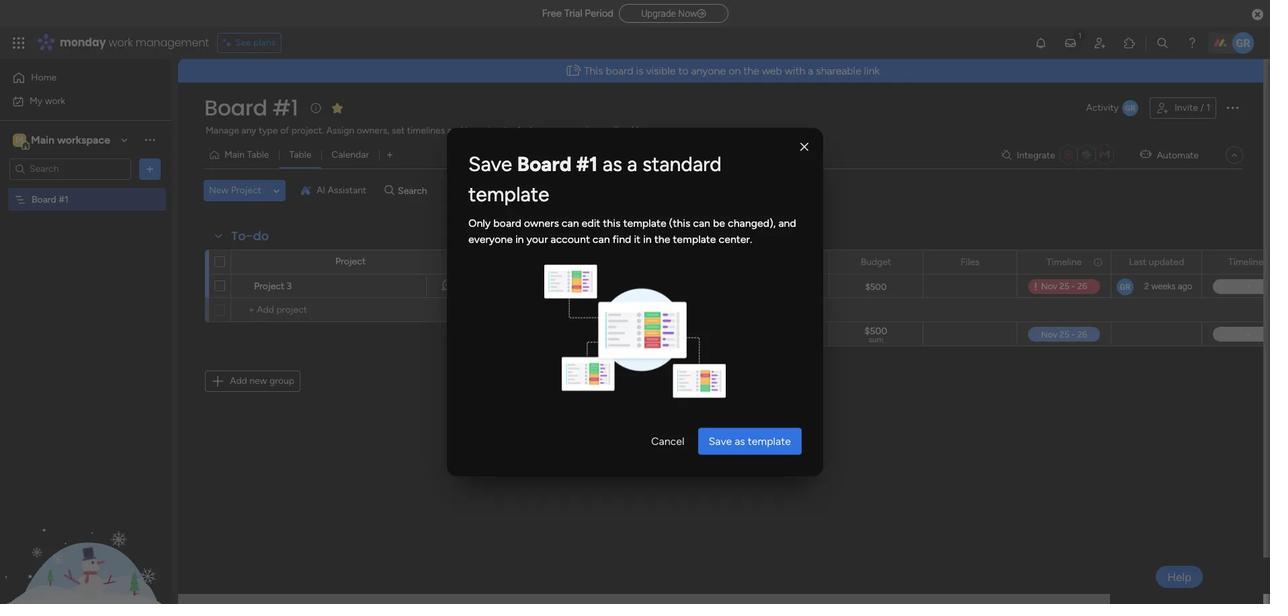 Task type: vqa. For each thing, say whether or not it's contained in the screenshot.
in
yes



Task type: describe. For each thing, give the bounding box(es) containing it.
changed),
[[728, 217, 776, 229]]

lottie animation element
[[0, 469, 171, 605]]

remove from favorites image
[[330, 101, 344, 115]]

any
[[241, 125, 256, 136]]

ai assistant button
[[295, 180, 372, 202]]

2 in from the left
[[643, 233, 652, 246]]

(this
[[669, 217, 690, 229]]

standard
[[642, 152, 722, 176]]

cancel button
[[640, 428, 695, 455]]

inbox image
[[1064, 36, 1077, 50]]

show board description image
[[308, 101, 324, 115]]

search everything image
[[1156, 36, 1169, 50]]

new
[[249, 376, 267, 387]]

column information image
[[1093, 257, 1103, 268]]

manage any type of project. assign owners, set timelines and keep track of where your project stands.
[[206, 125, 635, 136]]

activity
[[1086, 102, 1119, 114]]

owners,
[[357, 125, 389, 136]]

as inside the as a standard template
[[603, 152, 622, 176]]

save as template
[[709, 435, 791, 448]]

home button
[[8, 67, 144, 89]]

be
[[713, 217, 725, 229]]

date
[[594, 256, 613, 268]]

see more link
[[612, 124, 654, 137]]

board #1 list box
[[0, 185, 171, 392]]

my
[[30, 95, 42, 107]]

Due date field
[[571, 255, 616, 270]]

autopilot image
[[1140, 146, 1151, 163]]

apps image
[[1123, 36, 1136, 50]]

to-do
[[231, 228, 269, 245]]

workspace selection element
[[13, 132, 112, 150]]

assistant
[[328, 185, 366, 196]]

more
[[631, 124, 653, 136]]

ai
[[316, 185, 325, 196]]

manage
[[206, 125, 239, 136]]

track
[[488, 125, 509, 136]]

your for where
[[551, 125, 570, 136]]

save for save board #1
[[468, 152, 512, 176]]

select product image
[[12, 36, 26, 50]]

save board #1
[[468, 152, 598, 176]]

23
[[598, 282, 608, 292]]

on
[[729, 65, 741, 77]]

$500 for $500 sum
[[865, 326, 887, 337]]

add
[[230, 376, 247, 387]]

type
[[259, 125, 278, 136]]

this
[[603, 217, 621, 229]]

automate
[[1157, 150, 1199, 161]]

with
[[785, 65, 805, 77]]

notifications image
[[1034, 36, 1048, 50]]

0 vertical spatial the
[[743, 65, 759, 77]]

person button
[[442, 180, 501, 202]]

group
[[269, 376, 294, 387]]

home
[[31, 72, 57, 83]]

assign
[[326, 125, 354, 136]]

edit
[[582, 217, 600, 229]]

invite members image
[[1093, 36, 1107, 50]]

upgrade now
[[641, 8, 697, 19]]

see more
[[613, 124, 653, 136]]

owners
[[524, 217, 559, 229]]

see for see more
[[613, 124, 629, 136]]

save as template button
[[698, 428, 802, 455]]

project for project
[[335, 256, 366, 267]]

this
[[584, 65, 603, 77]]

collapse board header image
[[1229, 150, 1240, 161]]

see plans button
[[217, 33, 282, 53]]

only
[[468, 217, 491, 229]]

Board #1 field
[[201, 93, 302, 123]]

new
[[209, 185, 229, 196]]

2 weeks ago
[[1144, 282, 1192, 292]]

1 horizontal spatial can
[[593, 233, 610, 246]]

last updated
[[1129, 256, 1184, 268]]

upgrade
[[641, 8, 676, 19]]

main for main table
[[224, 149, 245, 161]]

Timeline field
[[1043, 255, 1085, 270]]

to
[[678, 65, 689, 77]]

everyone
[[468, 233, 513, 246]]

1 horizontal spatial board
[[204, 93, 267, 123]]

budget
[[861, 256, 891, 268]]

board #1 inside list box
[[32, 194, 68, 205]]

see plans
[[235, 37, 276, 48]]

project inside new project button
[[231, 185, 261, 196]]

nov
[[580, 282, 596, 292]]

add view image
[[387, 150, 393, 160]]

2 horizontal spatial board
[[517, 152, 572, 176]]

table button
[[279, 144, 321, 166]]

timeline for timeline
[[1047, 256, 1082, 268]]

find
[[613, 233, 631, 246]]

integrate
[[1017, 150, 1055, 161]]

upgrade now link
[[619, 4, 728, 23]]

Search in workspace field
[[28, 161, 112, 177]]

set
[[392, 125, 405, 136]]

free trial period
[[542, 7, 614, 19]]

help button
[[1156, 567, 1203, 589]]

a inside the as a standard template
[[627, 152, 638, 176]]

main table button
[[204, 144, 279, 166]]

greg robinson image
[[1232, 32, 1254, 54]]

main for main workspace
[[31, 133, 54, 146]]

weeks
[[1151, 282, 1176, 292]]

1 of from the left
[[280, 125, 289, 136]]

1 table from the left
[[247, 149, 269, 161]]

do
[[253, 228, 269, 245]]

it
[[634, 233, 641, 246]]

2 table from the left
[[289, 149, 311, 161]]

trial
[[564, 7, 582, 19]]

project
[[572, 125, 603, 136]]

due date
[[575, 256, 613, 268]]

1 image
[[1074, 28, 1086, 43]]

updated
[[1149, 256, 1184, 268]]

0 vertical spatial a
[[808, 65, 813, 77]]

3
[[287, 281, 292, 292]]

To-do field
[[228, 228, 272, 245]]

add new group button
[[205, 371, 300, 392]]

center.
[[719, 233, 752, 246]]

is
[[636, 65, 643, 77]]

angle down image
[[273, 186, 280, 196]]

invite / 1
[[1175, 102, 1210, 114]]

0 vertical spatial #1
[[273, 93, 298, 123]]



Task type: locate. For each thing, give the bounding box(es) containing it.
1 timeline from the left
[[1047, 256, 1082, 268]]

dapulse close image
[[1252, 8, 1263, 22]]

main down manage
[[224, 149, 245, 161]]

0 horizontal spatial see
[[235, 37, 251, 48]]

1 vertical spatial a
[[627, 152, 638, 176]]

Budget field
[[857, 255, 895, 270]]

0 horizontal spatial of
[[280, 125, 289, 136]]

Files field
[[957, 255, 983, 270]]

0 horizontal spatial board
[[493, 217, 521, 229]]

visible
[[646, 65, 676, 77]]

in right everyone
[[515, 233, 524, 246]]

template inside the as a standard template
[[468, 182, 549, 207]]

main right workspace image
[[31, 133, 54, 146]]

0 vertical spatial project
[[231, 185, 261, 196]]

due
[[575, 256, 592, 268]]

see inside "link"
[[613, 124, 629, 136]]

help
[[1167, 571, 1191, 584]]

the right the on at top right
[[743, 65, 759, 77]]

0 vertical spatial and
[[447, 125, 463, 136]]

of right the type
[[280, 125, 289, 136]]

0 vertical spatial 1
[[1206, 102, 1210, 114]]

this  board is visible to anyone on the web with a shareable link
[[584, 65, 880, 77]]

period
[[585, 7, 614, 19]]

0 horizontal spatial save
[[468, 152, 512, 176]]

$500 for $500
[[865, 282, 887, 292]]

dapulse rightstroke image
[[697, 9, 706, 19]]

1 vertical spatial save
[[709, 435, 732, 448]]

stands.
[[605, 125, 635, 136]]

0 horizontal spatial 1
[[1206, 102, 1210, 114]]

Last updated field
[[1126, 255, 1188, 270]]

template
[[468, 182, 549, 207], [623, 217, 666, 229], [673, 233, 716, 246], [748, 435, 791, 448]]

2
[[1144, 282, 1149, 292]]

0 horizontal spatial the
[[654, 233, 670, 246]]

the down (this
[[654, 233, 670, 246]]

board inside list box
[[32, 194, 56, 205]]

1 horizontal spatial board
[[606, 65, 633, 77]]

timeline inside field
[[1047, 256, 1082, 268]]

management
[[136, 35, 209, 50]]

1 vertical spatial your
[[527, 233, 548, 246]]

monday
[[60, 35, 106, 50]]

#1 down search in workspace field
[[59, 194, 68, 205]]

lottie animation image
[[0, 469, 171, 605]]

0 horizontal spatial your
[[527, 233, 548, 246]]

invite / 1 button
[[1150, 97, 1216, 119]]

of right "track"
[[511, 125, 520, 136]]

1 vertical spatial as
[[735, 435, 745, 448]]

dapulse x slim image
[[800, 142, 808, 152]]

template inside button
[[748, 435, 791, 448]]

0 horizontal spatial can
[[562, 217, 579, 229]]

add new group
[[230, 376, 294, 387]]

sum
[[868, 335, 884, 345]]

work right monday
[[109, 35, 133, 50]]

2 timeline from the left
[[1228, 256, 1263, 268]]

now
[[678, 8, 697, 19]]

a right with
[[808, 65, 813, 77]]

1 vertical spatial work
[[45, 95, 65, 107]]

#1
[[273, 93, 298, 123], [576, 152, 598, 176], [59, 194, 68, 205]]

filter button
[[505, 180, 586, 202]]

2 vertical spatial project
[[254, 281, 284, 292]]

#1 down project
[[576, 152, 598, 176]]

timeline inside 'field'
[[1228, 256, 1263, 268]]

2 vertical spatial board
[[32, 194, 56, 205]]

and right changed),
[[778, 217, 796, 229]]

1 vertical spatial 1
[[1266, 256, 1270, 268]]

can up "account"
[[562, 217, 579, 229]]

in right it
[[643, 233, 652, 246]]

see inside button
[[235, 37, 251, 48]]

1 in from the left
[[515, 233, 524, 246]]

#1 inside list box
[[59, 194, 68, 205]]

1 horizontal spatial a
[[808, 65, 813, 77]]

board
[[606, 65, 633, 77], [493, 217, 521, 229]]

cancel
[[651, 435, 684, 448]]

new project
[[209, 185, 261, 196]]

Timeline 1 field
[[1225, 255, 1270, 270]]

as a standard template
[[468, 152, 722, 207]]

the
[[743, 65, 759, 77], [654, 233, 670, 246]]

see for see plans
[[235, 37, 251, 48]]

person
[[464, 185, 492, 197]]

#1 up the type
[[273, 93, 298, 123]]

project for project 3
[[254, 281, 284, 292]]

main workspace
[[31, 133, 110, 146]]

save up person
[[468, 152, 512, 176]]

your for in
[[527, 233, 548, 246]]

0 vertical spatial your
[[551, 125, 570, 136]]

your
[[551, 125, 570, 136], [527, 233, 548, 246]]

2 vertical spatial #1
[[59, 194, 68, 205]]

0 horizontal spatial and
[[447, 125, 463, 136]]

ai logo image
[[300, 185, 311, 196]]

my work button
[[8, 90, 144, 112]]

see left "more"
[[613, 124, 629, 136]]

0 horizontal spatial as
[[603, 152, 622, 176]]

work right my on the top left of the page
[[45, 95, 65, 107]]

0 vertical spatial main
[[31, 133, 54, 146]]

timeline
[[1047, 256, 1082, 268], [1228, 256, 1263, 268]]

table down any
[[247, 149, 269, 161]]

1 horizontal spatial and
[[778, 217, 796, 229]]

1 horizontal spatial 1
[[1266, 256, 1270, 268]]

work for monday
[[109, 35, 133, 50]]

1 vertical spatial main
[[224, 149, 245, 161]]

last
[[1129, 256, 1147, 268]]

account
[[551, 233, 590, 246]]

calendar button
[[321, 144, 379, 166]]

your down owners
[[527, 233, 548, 246]]

save inside button
[[709, 435, 732, 448]]

2 of from the left
[[511, 125, 520, 136]]

board #1
[[204, 93, 298, 123], [32, 194, 68, 205]]

main inside workspace selection element
[[31, 133, 54, 146]]

your right where
[[551, 125, 570, 136]]

dapulse integrations image
[[1001, 150, 1011, 160]]

save for save as template
[[709, 435, 732, 448]]

work inside button
[[45, 95, 65, 107]]

timelines
[[407, 125, 445, 136]]

1 horizontal spatial your
[[551, 125, 570, 136]]

2 horizontal spatial #1
[[576, 152, 598, 176]]

0 vertical spatial save
[[468, 152, 512, 176]]

new project button
[[204, 180, 267, 202]]

1 horizontal spatial save
[[709, 435, 732, 448]]

and inside only board owners can edit this template (this can be changed), and everyone in your account can find it in the template center.
[[778, 217, 796, 229]]

workspace image
[[13, 133, 26, 148]]

0 horizontal spatial board
[[32, 194, 56, 205]]

your inside only board owners can edit this template (this can be changed), and everyone in your account can find it in the template center.
[[527, 233, 548, 246]]

timeline 1
[[1228, 256, 1270, 268]]

option
[[0, 187, 171, 190]]

1 vertical spatial and
[[778, 217, 796, 229]]

$500 sum
[[865, 326, 887, 345]]

1 inside 'field'
[[1266, 256, 1270, 268]]

1 horizontal spatial #1
[[273, 93, 298, 123]]

1 horizontal spatial of
[[511, 125, 520, 136]]

see
[[235, 37, 251, 48], [613, 124, 629, 136]]

0 horizontal spatial timeline
[[1047, 256, 1082, 268]]

board #1 down search in workspace field
[[32, 194, 68, 205]]

a
[[808, 65, 813, 77], [627, 152, 638, 176]]

work for my
[[45, 95, 65, 107]]

calendar
[[332, 149, 369, 161]]

1 horizontal spatial as
[[735, 435, 745, 448]]

1 horizontal spatial main
[[224, 149, 245, 161]]

1 horizontal spatial board #1
[[204, 93, 298, 123]]

m
[[15, 134, 23, 145]]

ai assistant
[[316, 185, 366, 196]]

nov 23
[[580, 282, 608, 292]]

board up any
[[204, 93, 267, 123]]

activity button
[[1081, 97, 1144, 119]]

see left plans
[[235, 37, 251, 48]]

/
[[1200, 102, 1204, 114]]

shareable
[[816, 65, 861, 77]]

1 vertical spatial board
[[493, 217, 521, 229]]

2 horizontal spatial can
[[693, 217, 710, 229]]

v2 expand column image
[[537, 252, 546, 263]]

help image
[[1185, 36, 1199, 50]]

to-
[[231, 228, 253, 245]]

0 horizontal spatial board #1
[[32, 194, 68, 205]]

can down edit
[[593, 233, 610, 246]]

1 vertical spatial project
[[335, 256, 366, 267]]

board left is
[[606, 65, 633, 77]]

1 vertical spatial board #1
[[32, 194, 68, 205]]

0 horizontal spatial #1
[[59, 194, 68, 205]]

save
[[468, 152, 512, 176], [709, 435, 732, 448]]

1 vertical spatial see
[[613, 124, 629, 136]]

the inside only board owners can edit this template (this can be changed), and everyone in your account can find it in the template center.
[[654, 233, 670, 246]]

1 vertical spatial $500
[[865, 326, 887, 337]]

v2 search image
[[385, 183, 395, 198]]

1 horizontal spatial the
[[743, 65, 759, 77]]

and left keep
[[447, 125, 463, 136]]

can left the be
[[693, 217, 710, 229]]

board
[[204, 93, 267, 123], [517, 152, 572, 176], [32, 194, 56, 205]]

0 vertical spatial see
[[235, 37, 251, 48]]

board for only
[[493, 217, 521, 229]]

1 horizontal spatial work
[[109, 35, 133, 50]]

link
[[864, 65, 880, 77]]

1 vertical spatial #1
[[576, 152, 598, 176]]

board #1 up any
[[204, 93, 298, 123]]

my work
[[30, 95, 65, 107]]

$500
[[865, 282, 887, 292], [865, 326, 887, 337]]

save right cancel
[[709, 435, 732, 448]]

table down 'project.'
[[289, 149, 311, 161]]

board up filter popup button
[[517, 152, 572, 176]]

0 horizontal spatial a
[[627, 152, 638, 176]]

0 vertical spatial $500
[[865, 282, 887, 292]]

v2 overdue deadline image
[[552, 281, 562, 293]]

0 vertical spatial as
[[603, 152, 622, 176]]

invite
[[1175, 102, 1198, 114]]

1 horizontal spatial see
[[613, 124, 629, 136]]

main
[[31, 133, 54, 146], [224, 149, 245, 161]]

a down see more "link"
[[627, 152, 638, 176]]

Search field
[[395, 181, 435, 200]]

can
[[562, 217, 579, 229], [693, 217, 710, 229], [593, 233, 610, 246]]

0 vertical spatial work
[[109, 35, 133, 50]]

files
[[961, 256, 980, 268]]

board up everyone
[[493, 217, 521, 229]]

free
[[542, 7, 562, 19]]

0 vertical spatial board
[[606, 65, 633, 77]]

1 horizontal spatial table
[[289, 149, 311, 161]]

main inside button
[[224, 149, 245, 161]]

0 horizontal spatial table
[[247, 149, 269, 161]]

0 horizontal spatial in
[[515, 233, 524, 246]]

1 inside button
[[1206, 102, 1210, 114]]

workspace
[[57, 133, 110, 146]]

filter
[[529, 185, 550, 197]]

1
[[1206, 102, 1210, 114], [1266, 256, 1270, 268]]

project 3
[[254, 281, 292, 292]]

anyone
[[691, 65, 726, 77]]

board inside only board owners can edit this template (this can be changed), and everyone in your account can find it in the template center.
[[493, 217, 521, 229]]

1 horizontal spatial timeline
[[1228, 256, 1263, 268]]

board down search in workspace field
[[32, 194, 56, 205]]

timeline for timeline 1
[[1228, 256, 1263, 268]]

0 horizontal spatial work
[[45, 95, 65, 107]]

0 vertical spatial board
[[204, 93, 267, 123]]

1 vertical spatial board
[[517, 152, 572, 176]]

0 horizontal spatial main
[[31, 133, 54, 146]]

board for this
[[606, 65, 633, 77]]

project.
[[291, 125, 324, 136]]

0 vertical spatial board #1
[[204, 93, 298, 123]]

plans
[[253, 37, 276, 48]]

1 vertical spatial the
[[654, 233, 670, 246]]

web
[[762, 65, 782, 77]]

only board owners can edit this template (this can be changed), and everyone in your account can find it in the template center.
[[468, 217, 796, 246]]

as inside save as template button
[[735, 435, 745, 448]]

1 horizontal spatial in
[[643, 233, 652, 246]]



